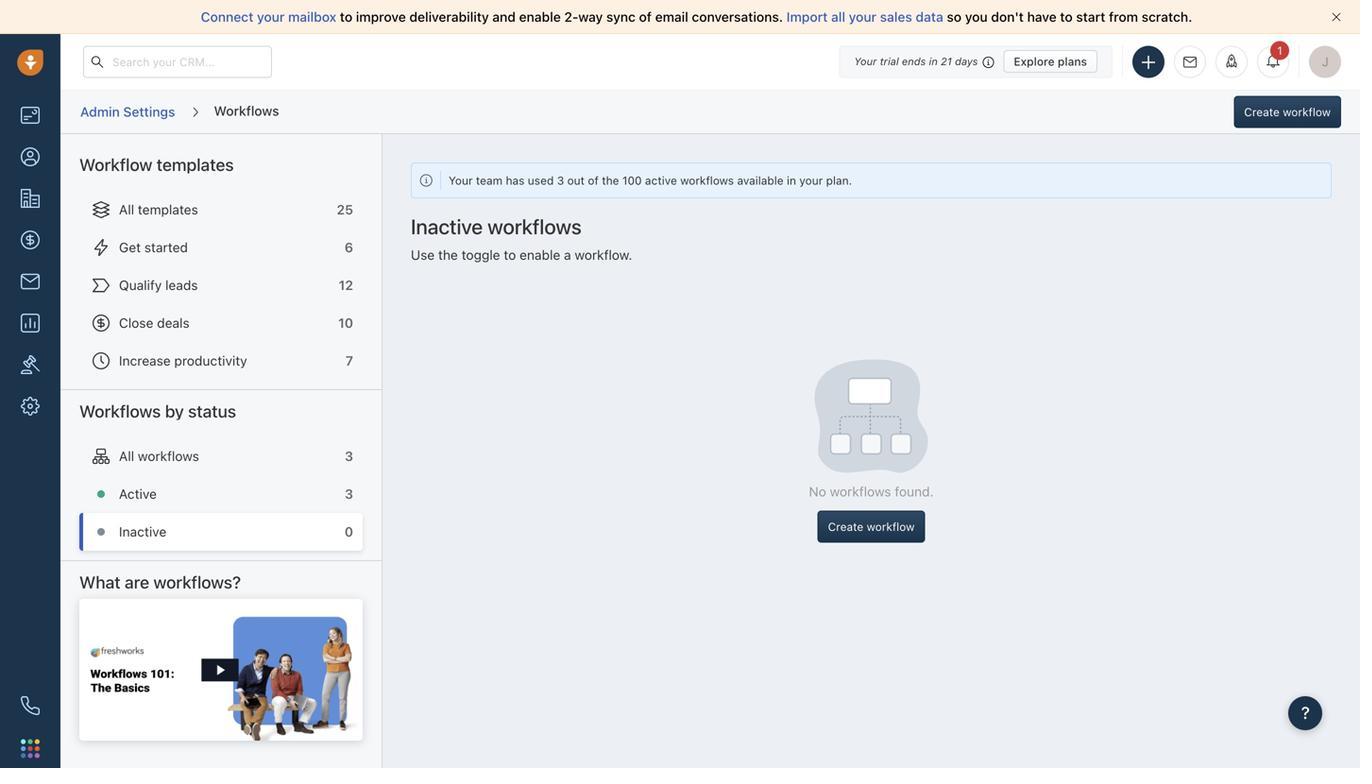 Task type: locate. For each thing, give the bounding box(es) containing it.
toggle
[[462, 247, 501, 263]]

workflow
[[1284, 105, 1332, 119], [867, 520, 915, 533]]

admin settings link
[[79, 97, 176, 127]]

create workflow link down no workflows found.
[[818, 511, 926, 543]]

active
[[119, 486, 157, 502]]

1 vertical spatial workflows
[[79, 401, 161, 421]]

1 horizontal spatial create workflow button
[[1235, 96, 1342, 128]]

your for your trial ends in 21 days
[[855, 55, 877, 68]]

0 horizontal spatial create
[[829, 520, 864, 533]]

to right toggle
[[504, 247, 516, 263]]

workflow down 1 link
[[1284, 105, 1332, 119]]

all for all templates
[[119, 202, 134, 217]]

1 vertical spatial your
[[449, 174, 473, 187]]

your left plan. on the top right of the page
[[800, 174, 823, 187]]

your left team
[[449, 174, 473, 187]]

get started
[[119, 240, 188, 255]]

1 vertical spatial create workflow button
[[818, 511, 926, 543]]

create down no workflows found.
[[829, 520, 864, 533]]

templates up started
[[138, 202, 198, 217]]

in right available
[[787, 174, 797, 187]]

your trial ends in 21 days
[[855, 55, 979, 68]]

workflows down the search your crm... text box
[[214, 103, 279, 118]]

has
[[506, 174, 525, 187]]

1 horizontal spatial your
[[855, 55, 877, 68]]

workflows?
[[154, 572, 241, 593]]

to
[[340, 9, 353, 25], [1061, 9, 1073, 25], [504, 247, 516, 263]]

connect
[[201, 9, 254, 25]]

1 horizontal spatial your
[[800, 174, 823, 187]]

qualify leads
[[119, 277, 198, 293]]

all up get
[[119, 202, 134, 217]]

0 vertical spatial workflow
[[1284, 105, 1332, 119]]

0 horizontal spatial of
[[588, 174, 599, 187]]

7
[[346, 353, 353, 369]]

0 vertical spatial create
[[1245, 105, 1281, 119]]

1 horizontal spatial workflows
[[214, 103, 279, 118]]

workflows
[[214, 103, 279, 118], [79, 401, 161, 421]]

3
[[557, 174, 564, 187], [345, 448, 353, 464], [345, 486, 353, 502]]

1 horizontal spatial to
[[504, 247, 516, 263]]

enable left a
[[520, 247, 561, 263]]

workflows for workflows
[[214, 103, 279, 118]]

trial
[[880, 55, 900, 68]]

in
[[930, 55, 938, 68], [787, 174, 797, 187]]

all up active
[[119, 448, 134, 464]]

all
[[119, 202, 134, 217], [119, 448, 134, 464]]

workflows left by
[[79, 401, 161, 421]]

workflows down by
[[138, 448, 199, 464]]

0 vertical spatial your
[[855, 55, 877, 68]]

2 horizontal spatial to
[[1061, 9, 1073, 25]]

deals
[[157, 315, 190, 331]]

create workflow button
[[1235, 96, 1342, 128], [818, 511, 926, 543]]

your right all
[[849, 9, 877, 25]]

0 horizontal spatial in
[[787, 174, 797, 187]]

1 vertical spatial the
[[439, 247, 458, 263]]

the right use
[[439, 247, 458, 263]]

increase
[[119, 353, 171, 369]]

of
[[639, 9, 652, 25], [588, 174, 599, 187]]

enable
[[519, 9, 561, 25], [520, 247, 561, 263]]

0 horizontal spatial workflows
[[79, 401, 161, 421]]

0 vertical spatial workflows
[[214, 103, 279, 118]]

0 vertical spatial create workflow link
[[1235, 96, 1342, 128]]

enable left 2-
[[519, 9, 561, 25]]

workflows inside inactive workflows use the toggle to enable a workflow.
[[488, 214, 582, 239]]

create workflow button down 1 link
[[1235, 96, 1342, 128]]

workflows right no
[[830, 484, 892, 499]]

all
[[832, 9, 846, 25]]

team
[[476, 174, 503, 187]]

1 vertical spatial workflow
[[867, 520, 915, 533]]

inactive workflows use the toggle to enable a workflow.
[[411, 214, 633, 263]]

1 horizontal spatial workflow
[[1284, 105, 1332, 119]]

12
[[339, 277, 353, 293]]

create workflow button for create workflow link to the right
[[1235, 96, 1342, 128]]

admin settings
[[80, 104, 175, 119]]

by
[[165, 401, 184, 421]]

templates for all templates
[[138, 202, 198, 217]]

create workflow link
[[1235, 96, 1342, 128], [818, 511, 926, 543]]

of right sync
[[639, 9, 652, 25]]

0 vertical spatial create workflow
[[1245, 105, 1332, 119]]

100
[[623, 174, 642, 187]]

0 vertical spatial the
[[602, 174, 620, 187]]

3 for active
[[345, 486, 353, 502]]

settings
[[123, 104, 175, 119]]

create workflow down no workflows found.
[[829, 520, 915, 533]]

0 horizontal spatial to
[[340, 9, 353, 25]]

1 horizontal spatial of
[[639, 9, 652, 25]]

to right mailbox
[[340, 9, 353, 25]]

1 vertical spatial create workflow link
[[818, 511, 926, 543]]

1 vertical spatial enable
[[520, 247, 561, 263]]

2 all from the top
[[119, 448, 134, 464]]

your
[[855, 55, 877, 68], [449, 174, 473, 187]]

you
[[966, 9, 988, 25]]

don't
[[992, 9, 1024, 25]]

workflows right 'active'
[[681, 174, 734, 187]]

workflow templates
[[79, 155, 234, 175]]

import all your sales data link
[[787, 9, 947, 25]]

templates
[[157, 155, 234, 175], [138, 202, 198, 217]]

0 vertical spatial create workflow button
[[1235, 96, 1342, 128]]

mailbox
[[288, 9, 337, 25]]

create workflow button for the leftmost create workflow link
[[818, 511, 926, 543]]

create workflow link down 1 link
[[1235, 96, 1342, 128]]

1 vertical spatial 3
[[345, 448, 353, 464]]

0 horizontal spatial create workflow
[[829, 520, 915, 533]]

1 horizontal spatial create
[[1245, 105, 1281, 119]]

increase productivity
[[119, 353, 247, 369]]

create workflow button down no workflows found.
[[818, 511, 926, 543]]

your left mailbox
[[257, 9, 285, 25]]

1 link
[[1258, 41, 1290, 78]]

your
[[257, 9, 285, 25], [849, 9, 877, 25], [800, 174, 823, 187]]

0 horizontal spatial create workflow link
[[818, 511, 926, 543]]

way
[[579, 9, 603, 25]]

workflow down no workflows found.
[[867, 520, 915, 533]]

connect your mailbox link
[[201, 9, 340, 25]]

deliverability
[[410, 9, 489, 25]]

0 vertical spatial templates
[[157, 155, 234, 175]]

explore plans
[[1015, 55, 1088, 68]]

25
[[337, 202, 353, 217]]

1 vertical spatial templates
[[138, 202, 198, 217]]

no workflows found.
[[809, 484, 934, 499]]

create down 1 link
[[1245, 105, 1281, 119]]

0 horizontal spatial create workflow button
[[818, 511, 926, 543]]

in left 21
[[930, 55, 938, 68]]

templates for workflow templates
[[157, 155, 234, 175]]

start
[[1077, 9, 1106, 25]]

create workflow down 1 link
[[1245, 105, 1332, 119]]

1 horizontal spatial in
[[930, 55, 938, 68]]

0 vertical spatial in
[[930, 55, 938, 68]]

workflow for create workflow link to the right
[[1284, 105, 1332, 119]]

started
[[144, 240, 188, 255]]

workflows
[[681, 174, 734, 187], [488, 214, 582, 239], [138, 448, 199, 464], [830, 484, 892, 499]]

0 horizontal spatial your
[[449, 174, 473, 187]]

the
[[602, 174, 620, 187], [439, 247, 458, 263]]

1 vertical spatial all
[[119, 448, 134, 464]]

leads
[[165, 277, 198, 293]]

0 vertical spatial all
[[119, 202, 134, 217]]

0 horizontal spatial the
[[439, 247, 458, 263]]

workflows for inactive
[[488, 214, 582, 239]]

sync
[[607, 9, 636, 25]]

create workflow
[[1245, 105, 1332, 119], [829, 520, 915, 533]]

inactive
[[411, 214, 483, 239]]

workflows up a
[[488, 214, 582, 239]]

get
[[119, 240, 141, 255]]

1 all from the top
[[119, 202, 134, 217]]

your left trial
[[855, 55, 877, 68]]

1
[[1278, 44, 1283, 57]]

the left 100
[[602, 174, 620, 187]]

to left start
[[1061, 9, 1073, 25]]

1 horizontal spatial create workflow
[[1245, 105, 1332, 119]]

0 horizontal spatial workflow
[[867, 520, 915, 533]]

have
[[1028, 9, 1057, 25]]

create
[[1245, 105, 1281, 119], [829, 520, 864, 533]]

enable inside inactive workflows use the toggle to enable a workflow.
[[520, 247, 561, 263]]

1 vertical spatial create
[[829, 520, 864, 533]]

templates up all templates
[[157, 155, 234, 175]]

2 vertical spatial 3
[[345, 486, 353, 502]]

conversations.
[[692, 9, 784, 25]]

connect your mailbox to improve deliverability and enable 2-way sync of email conversations. import all your sales data so you don't have to start from scratch.
[[201, 9, 1193, 25]]

workflows by status
[[79, 401, 236, 421]]

of right the out
[[588, 174, 599, 187]]



Task type: describe. For each thing, give the bounding box(es) containing it.
2 horizontal spatial your
[[849, 9, 877, 25]]

close deals
[[119, 315, 190, 331]]

0 vertical spatial 3
[[557, 174, 564, 187]]

workflow for the leftmost create workflow link
[[867, 520, 915, 533]]

a
[[564, 247, 571, 263]]

plans
[[1058, 55, 1088, 68]]

what's new image
[[1226, 54, 1239, 68]]

3 for all workflows
[[345, 448, 353, 464]]

your team has used 3 out of the 100 active workflows available in your plan.
[[449, 174, 853, 187]]

so
[[947, 9, 962, 25]]

21
[[941, 55, 953, 68]]

what are workflows?
[[79, 572, 241, 593]]

0 horizontal spatial your
[[257, 9, 285, 25]]

10
[[338, 315, 353, 331]]

and
[[493, 9, 516, 25]]

import
[[787, 9, 828, 25]]

from
[[1110, 9, 1139, 25]]

properties image
[[21, 355, 40, 374]]

6
[[345, 240, 353, 255]]

Search your CRM... text field
[[83, 46, 272, 78]]

what
[[79, 572, 121, 593]]

scratch.
[[1142, 9, 1193, 25]]

found.
[[895, 484, 934, 499]]

all templates
[[119, 202, 198, 217]]

0 vertical spatial enable
[[519, 9, 561, 25]]

workflow.
[[575, 247, 633, 263]]

days
[[956, 55, 979, 68]]

no
[[809, 484, 827, 499]]

close
[[119, 315, 154, 331]]

create for create workflow link to the right
[[1245, 105, 1281, 119]]

to inside inactive workflows use the toggle to enable a workflow.
[[504, 247, 516, 263]]

the inside inactive workflows use the toggle to enable a workflow.
[[439, 247, 458, 263]]

available
[[738, 174, 784, 187]]

active
[[645, 174, 678, 187]]

1 horizontal spatial the
[[602, 174, 620, 187]]

2-
[[565, 9, 579, 25]]

1 vertical spatial create workflow
[[829, 520, 915, 533]]

sales
[[881, 9, 913, 25]]

plan.
[[827, 174, 853, 187]]

productivity
[[174, 353, 247, 369]]

workflows for workflows by status
[[79, 401, 161, 421]]

admin
[[80, 104, 120, 119]]

are
[[125, 572, 149, 593]]

1 vertical spatial in
[[787, 174, 797, 187]]

improve
[[356, 9, 406, 25]]

email
[[656, 9, 689, 25]]

explore
[[1015, 55, 1055, 68]]

all for all workflows
[[119, 448, 134, 464]]

0 vertical spatial of
[[639, 9, 652, 25]]

create for the leftmost create workflow link
[[829, 520, 864, 533]]

phone element
[[11, 687, 49, 725]]

freshworks switcher image
[[21, 739, 40, 758]]

out
[[568, 174, 585, 187]]

workflows for no
[[830, 484, 892, 499]]

used
[[528, 174, 554, 187]]

your for your team has used 3 out of the 100 active workflows available in your plan.
[[449, 174, 473, 187]]

status
[[188, 401, 236, 421]]

close image
[[1333, 12, 1342, 22]]

workflows for all
[[138, 448, 199, 464]]

data
[[916, 9, 944, 25]]

use
[[411, 247, 435, 263]]

phone image
[[21, 697, 40, 715]]

ends
[[903, 55, 927, 68]]

workflow
[[79, 155, 152, 175]]

qualify
[[119, 277, 162, 293]]

1 vertical spatial of
[[588, 174, 599, 187]]

all workflows
[[119, 448, 199, 464]]

explore plans link
[[1004, 50, 1098, 73]]

1 horizontal spatial create workflow link
[[1235, 96, 1342, 128]]



Task type: vqa. For each thing, say whether or not it's contained in the screenshot.
Sample 2
no



